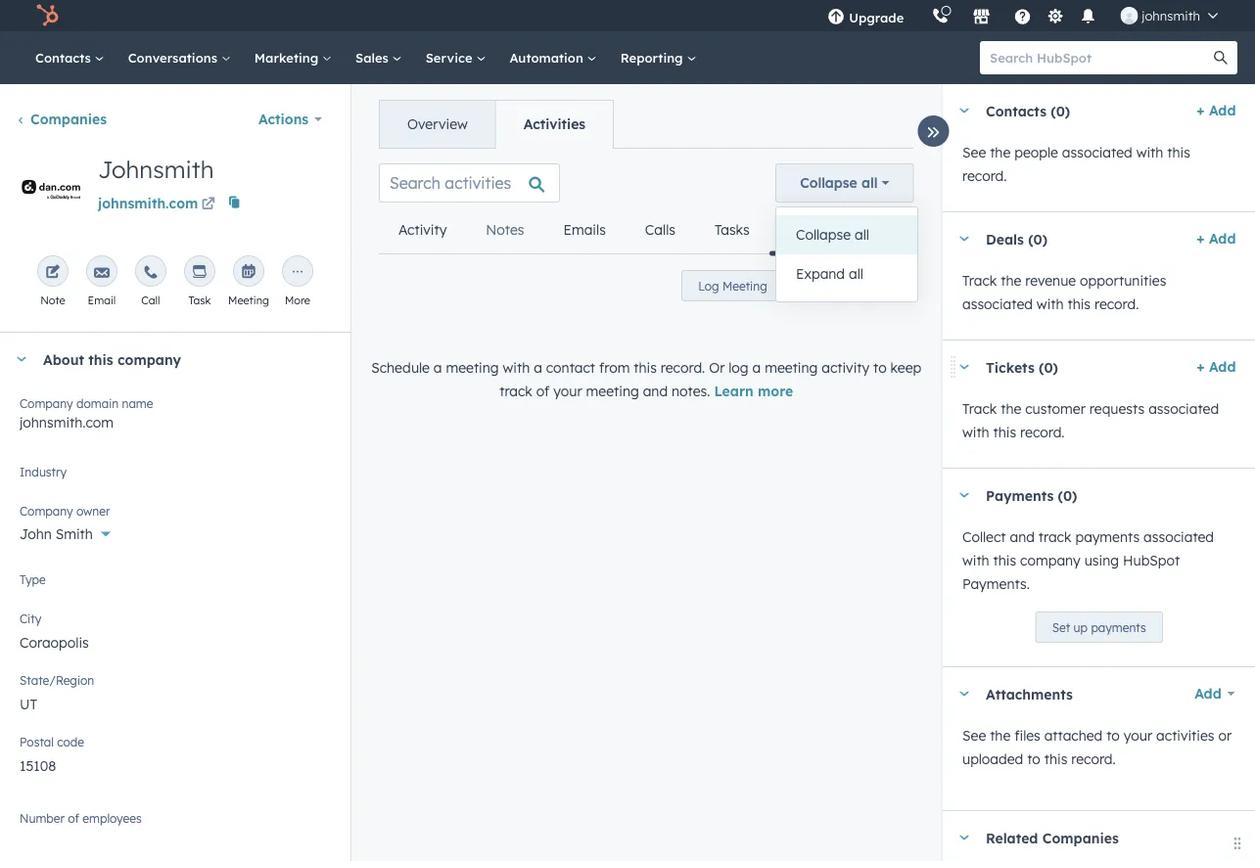 Task type: vqa. For each thing, say whether or not it's contained in the screenshot.
the
yes



Task type: describe. For each thing, give the bounding box(es) containing it.
this inside 'about this company' dropdown button
[[88, 351, 113, 368]]

number of employees
[[20, 811, 142, 826]]

about
[[43, 351, 84, 368]]

record. inside see the people associated with this record.
[[962, 167, 1006, 185]]

record. inside track the revenue opportunities associated with this record.
[[1094, 296, 1138, 313]]

of inside schedule a meeting with a contact from this record. or log a meeting activity to keep track of your meeting and notes.
[[536, 383, 550, 400]]

navigation containing activity
[[379, 207, 870, 255]]

johnsmith.com link
[[98, 188, 219, 217]]

log
[[729, 359, 749, 376]]

sales
[[355, 49, 392, 66]]

add for see the people associated with this record.
[[1208, 102, 1235, 119]]

actions
[[258, 111, 309, 128]]

code
[[57, 735, 84, 749]]

associated inside see the people associated with this record.
[[1061, 144, 1132, 161]]

track inside schedule a meeting with a contact from this record. or log a meeting activity to keep track of your meeting and notes.
[[499, 383, 532, 400]]

1 vertical spatial to
[[1106, 727, 1119, 744]]

this inside collect and track payments associated with this company using hubspot payments.
[[993, 552, 1016, 569]]

State/Region text field
[[20, 684, 331, 723]]

+ add button for track the customer requests associated with this record.
[[1196, 355, 1235, 379]]

1 horizontal spatial to
[[1027, 751, 1040, 768]]

call
[[141, 294, 160, 307]]

company inside dropdown button
[[117, 351, 181, 368]]

calling icon button
[[923, 3, 957, 29]]

all inside popup button
[[861, 174, 878, 191]]

payments inside collect and track payments associated with this company using hubspot payments.
[[1075, 529, 1139, 546]]

notes button
[[466, 207, 544, 254]]

payments.
[[962, 576, 1029, 593]]

feed containing collapse all
[[363, 148, 930, 419]]

industry
[[20, 465, 67, 479]]

with for collect and track payments associated with this company using hubspot payments.
[[962, 552, 989, 569]]

or
[[1218, 727, 1231, 744]]

upgrade
[[849, 9, 904, 25]]

tasks button
[[695, 207, 769, 254]]

from
[[599, 359, 630, 376]]

notifications image
[[1079, 9, 1097, 26]]

track the customer requests associated with this record.
[[962, 400, 1218, 441]]

contact
[[546, 359, 595, 376]]

create meeting button
[[796, 270, 914, 302]]

reporting
[[620, 49, 687, 66]]

3 a from the left
[[752, 359, 761, 376]]

activities
[[523, 116, 586, 133]]

this inside see the files attached to your activities or uploaded to this record.
[[1044, 751, 1067, 768]]

collect
[[962, 529, 1005, 546]]

see for see the files attached to your activities or uploaded to this record.
[[962, 727, 986, 744]]

tickets (0) button
[[942, 341, 1188, 394]]

this inside track the customer requests associated with this record.
[[993, 424, 1016, 441]]

(0) for payments (0)
[[1057, 487, 1077, 504]]

smith
[[55, 526, 93, 543]]

automation link
[[498, 31, 609, 84]]

using
[[1084, 552, 1119, 569]]

and inside collect and track payments associated with this company using hubspot payments.
[[1009, 529, 1034, 546]]

hubspot image
[[35, 4, 59, 27]]

deals (0) button
[[942, 212, 1188, 265]]

learn
[[714, 383, 754, 400]]

the for customer
[[1000, 400, 1021, 418]]

revenue
[[1025, 272, 1076, 289]]

related companies button
[[942, 812, 1235, 861]]

meetings button
[[769, 207, 870, 254]]

the for files
[[989, 727, 1010, 744]]

employees
[[83, 811, 142, 826]]

service link
[[414, 31, 498, 84]]

Number of employees text field
[[20, 808, 331, 839]]

about this company button
[[0, 333, 331, 386]]

reporting link
[[609, 31, 708, 84]]

track for track the revenue opportunities associated with this record.
[[962, 272, 996, 289]]

create meeting
[[812, 279, 897, 293]]

Search activities search field
[[379, 163, 560, 203]]

marketing link
[[243, 31, 344, 84]]

0 horizontal spatial meeting
[[228, 294, 269, 307]]

state/region
[[20, 673, 94, 688]]

help button
[[1006, 0, 1039, 31]]

learn more
[[714, 383, 793, 400]]

contacts for contacts (0)
[[985, 102, 1046, 119]]

related companies
[[985, 829, 1118, 847]]

caret image for payments
[[958, 493, 970, 498]]

all for the expand all button
[[849, 265, 863, 282]]

company for company owner
[[20, 504, 73, 518]]

navigation containing overview
[[379, 100, 614, 149]]

deals
[[985, 230, 1023, 247]]

sales link
[[344, 31, 414, 84]]

calling icon image
[[931, 8, 949, 25]]

collapse all button
[[776, 215, 917, 255]]

activities
[[1156, 727, 1214, 744]]

meeting image
[[241, 265, 256, 281]]

link opens in a new window image
[[201, 198, 215, 212]]

opportunities
[[1079, 272, 1166, 289]]

meeting for create meeting
[[852, 279, 897, 293]]

meeting for log meeting
[[722, 279, 767, 293]]

customer
[[1025, 400, 1085, 418]]

johnsmith.com inside company domain name johnsmith.com
[[20, 414, 114, 431]]

expand all
[[796, 265, 863, 282]]

johnsmith button
[[1108, 0, 1230, 31]]

name
[[122, 396, 153, 411]]

caret image for about
[[16, 357, 27, 362]]

up
[[1073, 620, 1087, 635]]

associated for track the customer requests associated with this record.
[[1148, 400, 1218, 418]]

with for track the revenue opportunities associated with this record.
[[1036, 296, 1063, 313]]

(0) for deals (0)
[[1028, 230, 1047, 247]]

set
[[1052, 620, 1070, 635]]

meetings
[[789, 221, 850, 238]]

overview button
[[380, 101, 495, 148]]

set up payments link
[[1035, 612, 1162, 643]]

0 horizontal spatial meeting
[[446, 359, 499, 376]]

uploaded
[[962, 751, 1023, 768]]

with inside schedule a meeting with a contact from this record. or log a meeting activity to keep track of your meeting and notes.
[[503, 359, 530, 376]]

related
[[985, 829, 1038, 847]]

tickets (0)
[[985, 359, 1058, 376]]

overview
[[407, 116, 468, 133]]

(0) for contacts (0)
[[1050, 102, 1070, 119]]

1 horizontal spatial meeting
[[586, 383, 639, 400]]

and inside schedule a meeting with a contact from this record. or log a meeting activity to keep track of your meeting and notes.
[[643, 383, 668, 400]]

associated for collect and track payments associated with this company using hubspot payments.
[[1143, 529, 1213, 546]]

payments inside set up payments link
[[1090, 620, 1146, 635]]

email image
[[94, 265, 110, 281]]

service
[[426, 49, 476, 66]]

set up payments
[[1052, 620, 1146, 635]]

the for people
[[989, 144, 1010, 161]]

postal code
[[20, 735, 84, 749]]

notifications button
[[1071, 0, 1105, 31]]

+ add for see the people associated with this record.
[[1196, 102, 1235, 119]]

+ add for track the revenue opportunities associated with this record.
[[1196, 230, 1235, 247]]

johnsmith.com inside "link"
[[98, 195, 198, 212]]

caret image for tickets
[[958, 365, 970, 370]]

search button
[[1204, 41, 1237, 74]]

log
[[698, 279, 719, 293]]

task image
[[192, 265, 208, 281]]

files
[[1014, 727, 1040, 744]]

emails
[[563, 221, 606, 238]]

company for company domain name johnsmith.com
[[20, 396, 73, 411]]

payments
[[985, 487, 1053, 504]]

john
[[20, 526, 52, 543]]

settings image
[[1046, 8, 1064, 26]]

expand all button
[[776, 255, 917, 294]]

collapse all inside button
[[796, 226, 869, 243]]

schedule
[[371, 359, 430, 376]]



Task type: locate. For each thing, give the bounding box(es) containing it.
1 vertical spatial + add
[[1196, 230, 1235, 247]]

+ add button for track the revenue opportunities associated with this record.
[[1196, 227, 1235, 251]]

call image
[[143, 265, 159, 281]]

+ for track the customer requests associated with this record.
[[1196, 358, 1204, 375]]

caret image for contacts
[[958, 108, 970, 113]]

2 vertical spatial +
[[1196, 358, 1204, 375]]

see inside see the people associated with this record.
[[962, 144, 986, 161]]

contacts for contacts
[[35, 49, 95, 66]]

with
[[1136, 144, 1163, 161], [1036, 296, 1063, 313], [503, 359, 530, 376], [962, 424, 989, 441], [962, 552, 989, 569]]

calls
[[645, 221, 675, 238]]

0 horizontal spatial a
[[434, 359, 442, 376]]

2 company from the top
[[20, 504, 73, 518]]

collect and track payments associated with this company using hubspot payments.
[[962, 529, 1213, 593]]

john smith button
[[20, 515, 331, 547]]

associated inside track the customer requests associated with this record.
[[1148, 400, 1218, 418]]

0 vertical spatial track
[[962, 272, 996, 289]]

caret image left tickets
[[958, 365, 970, 370]]

company owner
[[20, 504, 110, 518]]

2 track from the top
[[962, 400, 996, 418]]

add
[[1208, 102, 1235, 119], [1208, 230, 1235, 247], [1208, 358, 1235, 375], [1194, 685, 1221, 702]]

2 see from the top
[[962, 727, 986, 744]]

1 see from the top
[[962, 144, 986, 161]]

associated inside track the revenue opportunities associated with this record.
[[962, 296, 1032, 313]]

menu item
[[918, 0, 922, 31]]

meeting inside button
[[722, 279, 767, 293]]

associated down contacts (0) dropdown button
[[1061, 144, 1132, 161]]

record. up "notes."
[[661, 359, 705, 376]]

with inside track the revenue opportunities associated with this record.
[[1036, 296, 1063, 313]]

2 horizontal spatial to
[[1106, 727, 1119, 744]]

of down contact
[[536, 383, 550, 400]]

City text field
[[20, 623, 331, 662]]

1 horizontal spatial contacts
[[985, 102, 1046, 119]]

hubspot link
[[23, 4, 73, 27]]

log meeting button
[[681, 270, 784, 302]]

contacts (0) button
[[942, 84, 1188, 137]]

0 vertical spatial see
[[962, 144, 986, 161]]

meeting right log
[[722, 279, 767, 293]]

caret image up the collect
[[958, 493, 970, 498]]

johnsmith.com down the 'johnsmith'
[[98, 195, 198, 212]]

with inside collect and track payments associated with this company using hubspot payments.
[[962, 552, 989, 569]]

0 vertical spatial all
[[861, 174, 878, 191]]

0 horizontal spatial track
[[499, 383, 532, 400]]

feed
[[363, 148, 930, 419]]

caret image for deals
[[958, 236, 970, 241]]

this
[[1167, 144, 1190, 161], [1067, 296, 1090, 313], [88, 351, 113, 368], [634, 359, 657, 376], [993, 424, 1016, 441], [993, 552, 1016, 569], [1044, 751, 1067, 768]]

caret image
[[958, 836, 970, 840]]

0 vertical spatial + add
[[1196, 102, 1235, 119]]

collapse up expand
[[796, 226, 851, 243]]

collapse all button
[[775, 163, 914, 203]]

the left people
[[989, 144, 1010, 161]]

associated right requests
[[1148, 400, 1218, 418]]

track inside track the customer requests associated with this record.
[[962, 400, 996, 418]]

meeting
[[446, 359, 499, 376], [765, 359, 818, 376], [586, 383, 639, 400]]

see the files attached to your activities or uploaded to this record.
[[962, 727, 1231, 768]]

company up name
[[117, 351, 181, 368]]

0 vertical spatial company
[[117, 351, 181, 368]]

the left revenue
[[1000, 272, 1021, 289]]

see up the uploaded
[[962, 727, 986, 744]]

0 horizontal spatial to
[[873, 359, 887, 376]]

companies link
[[16, 111, 107, 128]]

deals (0)
[[985, 230, 1047, 247]]

with down tickets
[[962, 424, 989, 441]]

1 a from the left
[[434, 359, 442, 376]]

company domain name johnsmith.com
[[20, 396, 153, 431]]

2 vertical spatial + add
[[1196, 358, 1235, 375]]

upgrade image
[[827, 9, 845, 26]]

your inside schedule a meeting with a contact from this record. or log a meeting activity to keep track of your meeting and notes.
[[553, 383, 582, 400]]

to
[[873, 359, 887, 376], [1106, 727, 1119, 744], [1027, 751, 1040, 768]]

collapse inside collapse all popup button
[[800, 174, 857, 191]]

(0) right tickets
[[1038, 359, 1058, 376]]

meeting down from
[[586, 383, 639, 400]]

collapse all up "expand all" at the right top
[[796, 226, 869, 243]]

learn more link
[[714, 383, 793, 400]]

menu
[[814, 0, 1232, 31]]

the for revenue
[[1000, 272, 1021, 289]]

with for track the customer requests associated with this record.
[[962, 424, 989, 441]]

see for see the people associated with this record.
[[962, 144, 986, 161]]

the down tickets
[[1000, 400, 1021, 418]]

0 horizontal spatial company
[[117, 351, 181, 368]]

record. inside schedule a meeting with a contact from this record. or log a meeting activity to keep track of your meeting and notes.
[[661, 359, 705, 376]]

the up the uploaded
[[989, 727, 1010, 744]]

company up john smith
[[20, 504, 73, 518]]

caret image inside 'about this company' dropdown button
[[16, 357, 27, 362]]

company inside collect and track payments associated with this company using hubspot payments.
[[1020, 552, 1080, 569]]

settings link
[[1043, 5, 1067, 26]]

track the revenue opportunities associated with this record.
[[962, 272, 1166, 313]]

your
[[553, 383, 582, 400], [1123, 727, 1152, 744]]

record. down customer
[[1020, 424, 1064, 441]]

1 horizontal spatial companies
[[1042, 829, 1118, 847]]

tickets
[[985, 359, 1034, 376]]

1 + from the top
[[1196, 102, 1204, 119]]

meeting inside "button"
[[852, 279, 897, 293]]

1 vertical spatial payments
[[1090, 620, 1146, 635]]

note image
[[45, 265, 61, 281]]

associated inside collect and track payments associated with this company using hubspot payments.
[[1143, 529, 1213, 546]]

and left "notes."
[[643, 383, 668, 400]]

1 vertical spatial johnsmith.com
[[20, 414, 114, 431]]

add inside popup button
[[1194, 685, 1221, 702]]

the inside see the people associated with this record.
[[989, 144, 1010, 161]]

1 horizontal spatial your
[[1123, 727, 1152, 744]]

2 horizontal spatial meeting
[[852, 279, 897, 293]]

more image
[[290, 265, 305, 281]]

company
[[117, 351, 181, 368], [1020, 552, 1080, 569]]

track down tickets
[[962, 400, 996, 418]]

(0) up people
[[1050, 102, 1070, 119]]

track inside collect and track payments associated with this company using hubspot payments.
[[1038, 529, 1071, 546]]

caret image left the deals
[[958, 236, 970, 241]]

to left keep
[[873, 359, 887, 376]]

1 + add from the top
[[1196, 102, 1235, 119]]

domain
[[76, 396, 119, 411]]

actions button
[[246, 100, 335, 139]]

2 vertical spatial + add button
[[1196, 355, 1235, 379]]

note
[[40, 294, 65, 307]]

1 vertical spatial collapse
[[796, 226, 851, 243]]

activity button
[[379, 207, 466, 254]]

1 + add button from the top
[[1196, 99, 1235, 122]]

1 horizontal spatial of
[[536, 383, 550, 400]]

0 horizontal spatial and
[[643, 383, 668, 400]]

track inside track the revenue opportunities associated with this record.
[[962, 272, 996, 289]]

0 vertical spatial company
[[20, 396, 73, 411]]

automation
[[509, 49, 587, 66]]

companies inside dropdown button
[[1042, 829, 1118, 847]]

1 vertical spatial of
[[68, 811, 79, 826]]

associated for track the revenue opportunities associated with this record.
[[962, 296, 1032, 313]]

of right number
[[68, 811, 79, 826]]

0 vertical spatial contacts
[[35, 49, 95, 66]]

activities button
[[495, 101, 613, 148]]

record. inside track the customer requests associated with this record.
[[1020, 424, 1064, 441]]

company left using
[[1020, 552, 1080, 569]]

help image
[[1014, 9, 1031, 26]]

calls button
[[625, 207, 695, 254]]

Search HubSpot search field
[[980, 41, 1220, 74]]

1 horizontal spatial meeting
[[722, 279, 767, 293]]

owner
[[76, 504, 110, 518]]

0 vertical spatial of
[[536, 383, 550, 400]]

3 + from the top
[[1196, 358, 1204, 375]]

johnsmith.com down domain
[[20, 414, 114, 431]]

record. inside see the files attached to your activities or uploaded to this record.
[[1071, 751, 1115, 768]]

0 vertical spatial and
[[643, 383, 668, 400]]

johnsmith
[[1142, 7, 1200, 23]]

1 vertical spatial and
[[1009, 529, 1034, 546]]

+ add for track the customer requests associated with this record.
[[1196, 358, 1235, 375]]

menu containing johnsmith
[[814, 0, 1232, 31]]

1 vertical spatial track
[[962, 400, 996, 418]]

activity
[[822, 359, 869, 376]]

keep
[[890, 359, 921, 376]]

2 vertical spatial to
[[1027, 751, 1040, 768]]

0 horizontal spatial your
[[553, 383, 582, 400]]

3 + add button from the top
[[1196, 355, 1235, 379]]

0 vertical spatial + add button
[[1196, 99, 1235, 122]]

to inside schedule a meeting with a contact from this record. or log a meeting activity to keep track of your meeting and notes.
[[873, 359, 887, 376]]

meeting right schedule
[[446, 359, 499, 376]]

and
[[643, 383, 668, 400], [1009, 529, 1034, 546]]

list box
[[776, 208, 917, 302]]

caret image inside contacts (0) dropdown button
[[958, 108, 970, 113]]

0 horizontal spatial contacts
[[35, 49, 95, 66]]

companies right related
[[1042, 829, 1118, 847]]

and right the collect
[[1009, 529, 1034, 546]]

1 vertical spatial all
[[855, 226, 869, 243]]

a right log
[[752, 359, 761, 376]]

0 vertical spatial navigation
[[379, 100, 614, 149]]

1 horizontal spatial track
[[1038, 529, 1071, 546]]

johnsmith
[[98, 155, 214, 184]]

1 vertical spatial collapse all
[[796, 226, 869, 243]]

companies down contacts link on the top
[[30, 111, 107, 128]]

the inside track the customer requests associated with this record.
[[1000, 400, 1021, 418]]

2 horizontal spatial a
[[752, 359, 761, 376]]

record. up the deals
[[962, 167, 1006, 185]]

link opens in a new window image
[[201, 193, 215, 217]]

notes
[[486, 221, 524, 238]]

your left activities
[[1123, 727, 1152, 744]]

collapse up meetings
[[800, 174, 857, 191]]

activity
[[398, 221, 447, 238]]

1 track from the top
[[962, 272, 996, 289]]

a left contact
[[534, 359, 542, 376]]

2 navigation from the top
[[379, 207, 870, 255]]

the inside track the revenue opportunities associated with this record.
[[1000, 272, 1021, 289]]

(0) inside dropdown button
[[1050, 102, 1070, 119]]

1 vertical spatial contacts
[[985, 102, 1046, 119]]

navigation
[[379, 100, 614, 149], [379, 207, 870, 255]]

1 navigation from the top
[[379, 100, 614, 149]]

marketing
[[254, 49, 322, 66]]

more
[[285, 294, 310, 307]]

more
[[758, 383, 793, 400]]

list box containing collapse all
[[776, 208, 917, 302]]

create
[[812, 279, 849, 293]]

caret image inside deals (0) 'dropdown button'
[[958, 236, 970, 241]]

this inside schedule a meeting with a contact from this record. or log a meeting activity to keep track of your meeting and notes.
[[634, 359, 657, 376]]

0 horizontal spatial companies
[[30, 111, 107, 128]]

see
[[962, 144, 986, 161], [962, 727, 986, 744]]

collapse all up meetings
[[800, 174, 878, 191]]

number
[[20, 811, 65, 826]]

payments up using
[[1075, 529, 1139, 546]]

2 + from the top
[[1196, 230, 1204, 247]]

conversations link
[[116, 31, 243, 84]]

log meeting
[[698, 279, 767, 293]]

1 vertical spatial + add button
[[1196, 227, 1235, 251]]

2 horizontal spatial meeting
[[765, 359, 818, 376]]

contacts down hubspot link
[[35, 49, 95, 66]]

caret image left attachments
[[958, 692, 970, 697]]

with down the collect
[[962, 552, 989, 569]]

this inside see the people associated with this record.
[[1167, 144, 1190, 161]]

contacts up people
[[985, 102, 1046, 119]]

(0) inside 'dropdown button'
[[1028, 230, 1047, 247]]

0 vertical spatial +
[[1196, 102, 1204, 119]]

1 horizontal spatial company
[[1020, 552, 1080, 569]]

about this company
[[43, 351, 181, 368]]

track for track the customer requests associated with this record.
[[962, 400, 996, 418]]

john smith image
[[1120, 7, 1138, 24]]

1 vertical spatial your
[[1123, 727, 1152, 744]]

2 + add button from the top
[[1196, 227, 1235, 251]]

1 vertical spatial see
[[962, 727, 986, 744]]

see inside see the files attached to your activities or uploaded to this record.
[[962, 727, 986, 744]]

2 vertical spatial all
[[849, 265, 863, 282]]

with inside track the customer requests associated with this record.
[[962, 424, 989, 441]]

1 vertical spatial +
[[1196, 230, 1204, 247]]

associated
[[1061, 144, 1132, 161], [962, 296, 1032, 313], [1148, 400, 1218, 418], [1143, 529, 1213, 546]]

conversations
[[128, 49, 221, 66]]

notes.
[[672, 383, 710, 400]]

record. down attached on the right bottom
[[1071, 751, 1115, 768]]

0 vertical spatial your
[[553, 383, 582, 400]]

the inside see the files attached to your activities or uploaded to this record.
[[989, 727, 1010, 744]]

your down contact
[[553, 383, 582, 400]]

1 vertical spatial company
[[1020, 552, 1080, 569]]

1 vertical spatial navigation
[[379, 207, 870, 255]]

+ for see the people associated with this record.
[[1196, 102, 1204, 119]]

meeting right create
[[852, 279, 897, 293]]

with down revenue
[[1036, 296, 1063, 313]]

0 vertical spatial track
[[499, 383, 532, 400]]

with down contacts (0) dropdown button
[[1136, 144, 1163, 161]]

to right attached on the right bottom
[[1106, 727, 1119, 744]]

+ add button for see the people associated with this record.
[[1196, 99, 1235, 122]]

add button
[[1181, 674, 1235, 714]]

1 company from the top
[[20, 396, 73, 411]]

associated up hubspot
[[1143, 529, 1213, 546]]

1 vertical spatial track
[[1038, 529, 1071, 546]]

add for track the customer requests associated with this record.
[[1208, 358, 1235, 375]]

caret image inside payments (0) dropdown button
[[958, 493, 970, 498]]

caret image inside attachments dropdown button
[[958, 692, 970, 697]]

company down about
[[20, 396, 73, 411]]

tasks
[[715, 221, 750, 238]]

company inside company domain name johnsmith.com
[[20, 396, 73, 411]]

of
[[536, 383, 550, 400], [68, 811, 79, 826]]

caret image left about
[[16, 357, 27, 362]]

caret image left contacts (0)
[[958, 108, 970, 113]]

0 vertical spatial collapse
[[800, 174, 857, 191]]

john smith
[[20, 526, 93, 543]]

Postal code text field
[[20, 746, 331, 785]]

record.
[[962, 167, 1006, 185], [1094, 296, 1138, 313], [661, 359, 705, 376], [1020, 424, 1064, 441], [1071, 751, 1115, 768]]

3 + add from the top
[[1196, 358, 1235, 375]]

(0) right 'payments'
[[1057, 487, 1077, 504]]

a
[[434, 359, 442, 376], [534, 359, 542, 376], [752, 359, 761, 376]]

1 horizontal spatial a
[[534, 359, 542, 376]]

track
[[499, 383, 532, 400], [1038, 529, 1071, 546]]

marketplaces image
[[972, 9, 990, 26]]

1 vertical spatial companies
[[1042, 829, 1118, 847]]

contacts link
[[23, 31, 116, 84]]

meeting down meeting image
[[228, 294, 269, 307]]

1 horizontal spatial and
[[1009, 529, 1034, 546]]

0 horizontal spatial of
[[68, 811, 79, 826]]

0 vertical spatial payments
[[1075, 529, 1139, 546]]

to down files
[[1027, 751, 1040, 768]]

record. down opportunities in the right of the page
[[1094, 296, 1138, 313]]

this inside track the revenue opportunities associated with this record.
[[1067, 296, 1090, 313]]

contacts inside dropdown button
[[985, 102, 1046, 119]]

all
[[861, 174, 878, 191], [855, 226, 869, 243], [849, 265, 863, 282]]

0 vertical spatial to
[[873, 359, 887, 376]]

0 vertical spatial collapse all
[[800, 174, 878, 191]]

with left contact
[[503, 359, 530, 376]]

track down the deals
[[962, 272, 996, 289]]

+ add
[[1196, 102, 1235, 119], [1196, 230, 1235, 247], [1196, 358, 1235, 375]]

search image
[[1214, 51, 1228, 65]]

all for collapse all button on the top of the page
[[855, 226, 869, 243]]

collapse inside collapse all button
[[796, 226, 851, 243]]

your inside see the files attached to your activities or uploaded to this record.
[[1123, 727, 1152, 744]]

1 vertical spatial company
[[20, 504, 73, 518]]

see left people
[[962, 144, 986, 161]]

contacts (0)
[[985, 102, 1070, 119]]

2 a from the left
[[534, 359, 542, 376]]

(0) right the deals
[[1028, 230, 1047, 247]]

requests
[[1089, 400, 1144, 418]]

caret image
[[958, 108, 970, 113], [958, 236, 970, 241], [16, 357, 27, 362], [958, 365, 970, 370], [958, 493, 970, 498], [958, 692, 970, 697]]

caret image inside "tickets (0)" dropdown button
[[958, 365, 970, 370]]

associated down revenue
[[962, 296, 1032, 313]]

with inside see the people associated with this record.
[[1136, 144, 1163, 161]]

collapse all inside popup button
[[800, 174, 878, 191]]

add for track the revenue opportunities associated with this record.
[[1208, 230, 1235, 247]]

(0) for tickets (0)
[[1038, 359, 1058, 376]]

+ for track the revenue opportunities associated with this record.
[[1196, 230, 1204, 247]]

payments right up on the right bottom of page
[[1090, 620, 1146, 635]]

0 vertical spatial companies
[[30, 111, 107, 128]]

meeting up "more"
[[765, 359, 818, 376]]

payments (0) button
[[942, 469, 1228, 522]]

0 vertical spatial johnsmith.com
[[98, 195, 198, 212]]

2 + add from the top
[[1196, 230, 1235, 247]]

a right schedule
[[434, 359, 442, 376]]



